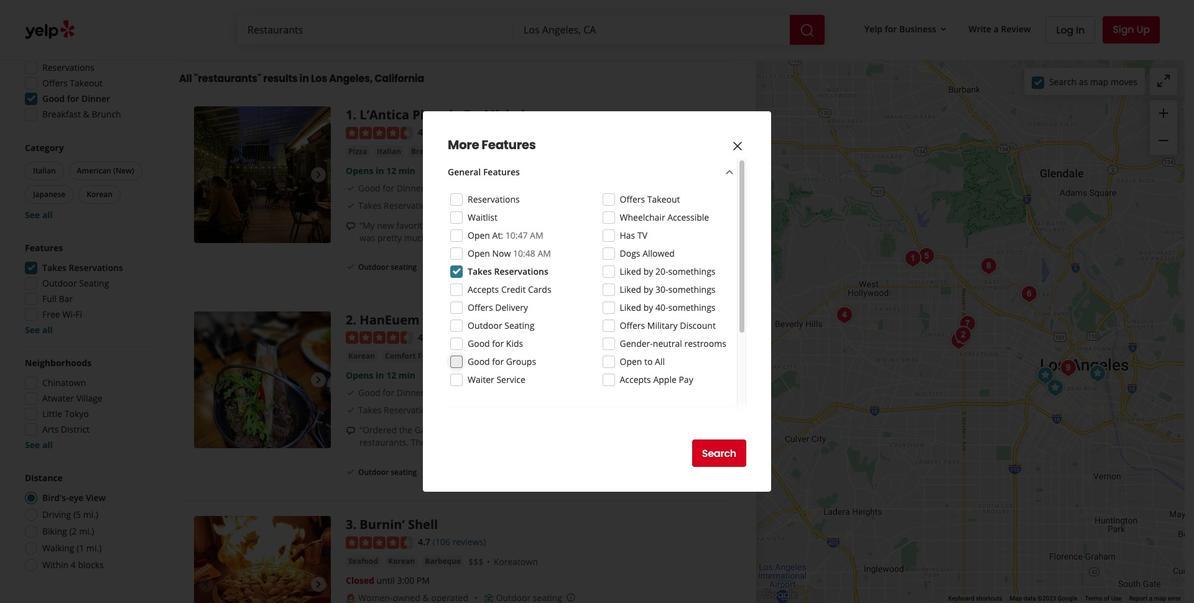 Task type: describe. For each thing, give the bounding box(es) containing it.
mi.) for biking (2 mi.)
[[79, 526, 94, 537]]

outdoor down pretty
[[358, 262, 389, 272]]

a inside "ordered the galbi jjim and squid stir fry rice dish.  i have been to chef sul's other restaurants.  the taste has always been superb. galbi jjim had a unique…"
[[610, 437, 615, 449]]

l'antica pizzeria da michele image
[[194, 106, 331, 243]]

but
[[663, 219, 677, 231]]

am for open at: 10:47 am
[[530, 229, 543, 241]]

koreatown for 2 . haneuem
[[521, 351, 566, 363]]

liked for liked by 20-somethings
[[620, 266, 641, 277]]

fi
[[75, 308, 82, 320]]

group containing suggested
[[21, 11, 154, 124]]

kids
[[506, 338, 523, 350]]

gastropubs button
[[443, 350, 491, 363]]

seafood button
[[346, 555, 381, 568]]

new
[[377, 219, 394, 231]]

takes reservations inside group
[[42, 262, 123, 274]]

has
[[450, 437, 465, 449]]

little
[[567, 219, 585, 231]]

general features button
[[448, 165, 737, 181]]

slideshow element for 3
[[194, 516, 331, 603]]

category
[[25, 142, 64, 154]]

pizza link
[[346, 145, 370, 158]]

3:00
[[397, 575, 414, 587]]

offers up wheelchair
[[620, 193, 645, 205]]

2 vertical spatial korean button
[[386, 555, 417, 568]]

data
[[1024, 595, 1036, 602]]

takes reservations up the
[[358, 405, 436, 416]]

see all for chinatown
[[25, 439, 53, 451]]

pizzeria
[[412, 106, 461, 123]]

1 horizontal spatial been
[[591, 424, 611, 436]]

good up category
[[42, 93, 65, 104]]

see all button for chinatown
[[25, 439, 53, 451]]

takeout inside more features dialog
[[647, 193, 680, 205]]

1 vertical spatial italian
[[33, 165, 56, 176]]

by for 30-
[[644, 284, 653, 295]]

wheelchair
[[620, 211, 665, 223]]

1 vertical spatial more
[[632, 232, 655, 244]]

korean inside group
[[87, 189, 113, 200]]

the inside "my new favorite pizza! the margherita pizza was a little salty for my liking, but overall it was pretty much perfect, better than any other margherita pizza…"
[[455, 219, 470, 231]]

by for 40-
[[644, 302, 653, 313]]

suggested
[[25, 11, 69, 22]]

somethings for 40-
[[668, 302, 716, 313]]

it
[[708, 219, 714, 231]]

12 for haneuem
[[386, 370, 396, 382]]

saffy's image
[[976, 253, 1001, 278]]

(106 reviews)
[[433, 536, 486, 548]]

all for takes reservations
[[42, 324, 53, 336]]

search image
[[800, 23, 815, 38]]

start order link for haneuem
[[639, 459, 716, 486]]

beauty & essex image
[[914, 243, 939, 268]]

1 see all from the top
[[25, 209, 53, 221]]

closed
[[346, 575, 374, 587]]

moves
[[1111, 76, 1138, 87]]

yelp for business
[[865, 23, 936, 35]]

arts
[[42, 424, 59, 435]]

group containing features
[[21, 242, 154, 336]]

open for open to all
[[620, 356, 642, 368]]

restaurants.
[[359, 437, 409, 449]]

report a map error
[[1129, 595, 1181, 602]]

overall
[[679, 219, 706, 231]]

log in
[[1056, 23, 1085, 37]]

l'antica
[[360, 106, 409, 123]]

3 . burnin' shell
[[346, 516, 438, 533]]

michele
[[484, 106, 532, 123]]

1 horizontal spatial more link
[[632, 232, 655, 244]]

2 seating from the top
[[391, 467, 417, 477]]

start order link for l'antica pizzeria da michele
[[639, 254, 716, 281]]

comfort food
[[385, 351, 436, 362]]

close image
[[730, 139, 745, 153]]

pizza…"
[[599, 232, 629, 244]]

sul's
[[645, 424, 663, 436]]

a inside "my new favorite pizza! the margherita pizza was a little salty for my liking, but overall it was pretty much perfect, better than any other margherita pizza…"
[[560, 219, 565, 231]]

terms of use
[[1085, 595, 1122, 602]]

opens in 12 min for haneuem
[[346, 370, 415, 382]]

start order for l'antica pizzeria da michele
[[651, 260, 705, 274]]

opens for l'antica pizzeria da michele
[[346, 165, 373, 176]]

$$$ for l'antica pizzeria da michele
[[491, 146, 506, 158]]

good up the waiter
[[468, 356, 490, 368]]

breakfast inside button
[[411, 146, 447, 157]]

start for 1 . l'antica pizzeria da michele
[[651, 260, 674, 274]]

all "restaurants" results in los angeles, california
[[179, 72, 424, 86]]

to inside more features dialog
[[644, 356, 653, 368]]

1 vertical spatial been
[[497, 437, 517, 449]]

10:47
[[505, 229, 528, 241]]

16 chevron down v2 image
[[939, 24, 949, 34]]

for inside button
[[885, 23, 897, 35]]

l'antica pizzeria da michele image
[[900, 246, 925, 271]]

good for groups
[[468, 356, 536, 368]]

1 vertical spatial margherita
[[552, 232, 597, 244]]

offers up gender- at the right
[[620, 320, 645, 331]]

1 horizontal spatial italian
[[377, 146, 401, 157]]

somethings for 20-
[[668, 266, 716, 277]]

outdoor seating inside more features dialog
[[468, 320, 534, 331]]

burnin'
[[360, 516, 405, 533]]

0 horizontal spatial jjim
[[438, 424, 453, 436]]

free wi-fi
[[42, 308, 82, 320]]

seating inside more features dialog
[[505, 320, 534, 331]]

haneuem image
[[194, 311, 331, 448]]

google
[[1058, 595, 1077, 602]]

0 vertical spatial galbi
[[415, 424, 436, 436]]

0 horizontal spatial italian button
[[25, 162, 64, 180]]

0 horizontal spatial brunch
[[92, 108, 121, 120]]

0 horizontal spatial margherita
[[472, 219, 517, 231]]

open for open at: 10:47 am
[[468, 229, 490, 241]]

map for moves
[[1090, 76, 1109, 87]]

write a review link
[[964, 18, 1036, 40]]

now for open now 10:48 am
[[492, 248, 511, 259]]

to inside "ordered the galbi jjim and squid stir fry rice dish.  i have been to chef sul's other restaurants.  the taste has always been superb. galbi jjim had a unique…"
[[614, 424, 622, 436]]

dinner for 1 . l'antica pizzeria da michele
[[397, 182, 424, 194]]

. for 3
[[353, 516, 356, 533]]

business
[[899, 23, 936, 35]]

map data ©2023 google
[[1010, 595, 1077, 602]]

favorite
[[396, 219, 427, 231]]

search button
[[692, 440, 746, 467]]

group containing category
[[22, 142, 154, 221]]

1 vertical spatial korean
[[348, 351, 375, 362]]

features for more features
[[482, 136, 536, 154]]

1 . l'antica pizzeria da michele
[[346, 106, 532, 123]]

takes up "ordered at left
[[358, 405, 382, 416]]

good for dinner for 2 . haneuem
[[358, 387, 424, 399]]

liked for liked by 40-somethings
[[620, 302, 641, 313]]

see for takes reservations
[[25, 324, 40, 336]]

barbeque
[[425, 556, 461, 567]]

offers takeout inside group
[[42, 77, 103, 89]]

takes inside more features dialog
[[468, 266, 492, 277]]

1 vertical spatial jjim
[[576, 437, 590, 449]]

gastropubs
[[446, 351, 489, 362]]

tv
[[637, 229, 647, 241]]

open for open now 10:48 am
[[468, 248, 490, 259]]

0 horizontal spatial breakfast & brunch
[[42, 108, 121, 120]]

features for general features
[[483, 166, 520, 178]]

0 vertical spatial dinner
[[81, 93, 110, 104]]

group containing neighborhoods
[[21, 357, 154, 452]]

outdoor inside more features dialog
[[468, 320, 502, 331]]

hearts & flame image
[[1085, 361, 1110, 386]]

0 vertical spatial delivery
[[439, 262, 469, 272]]

start order for haneuem
[[651, 465, 705, 479]]

perfect,
[[429, 232, 460, 244]]

0 horizontal spatial korean button
[[79, 185, 121, 204]]

dinner for 2 . haneuem
[[397, 387, 424, 399]]

accepts for accepts credit cards
[[468, 284, 499, 295]]

0 vertical spatial was
[[542, 219, 558, 231]]

takes up "my
[[358, 199, 382, 211]]

slideshow element for 1
[[194, 106, 331, 243]]

0 vertical spatial more
[[387, 8, 410, 20]]

l'antica pizzeria da michele link
[[360, 106, 532, 123]]

takeout inside group
[[70, 77, 103, 89]]

bird's-eye view
[[42, 492, 106, 504]]

outdoor right 16 checkmark v2 icon
[[358, 467, 389, 477]]

american
[[77, 165, 111, 176]]

the
[[399, 424, 412, 436]]

0 horizontal spatial seating
[[79, 277, 109, 289]]

& inside button
[[449, 146, 455, 157]]

2
[[346, 311, 353, 328]]

salty
[[587, 219, 606, 231]]

0 vertical spatial all
[[179, 72, 192, 86]]

cabra los angeles image
[[1043, 375, 1068, 400]]

0 horizontal spatial was
[[359, 232, 375, 244]]

error
[[1168, 595, 1181, 602]]

order for l'antica pizzeria da michele
[[677, 260, 705, 274]]

terms
[[1085, 595, 1102, 602]]

pizza button
[[346, 145, 370, 158]]

map
[[1010, 595, 1022, 602]]

1 see from the top
[[25, 209, 40, 221]]

chinatown
[[42, 377, 86, 389]]

all for chinatown
[[42, 439, 53, 451]]

haneuem
[[360, 311, 420, 328]]

3
[[346, 516, 353, 533]]

village
[[76, 392, 103, 404]]

good up "my
[[358, 182, 380, 194]]

12 for l'antica
[[386, 165, 396, 176]]

general
[[448, 166, 481, 178]]

shortcuts
[[976, 595, 1002, 602]]

perch image
[[1056, 355, 1081, 380]]

service
[[497, 374, 525, 386]]

4.3
[[418, 126, 430, 138]]

(239 reviews) link
[[433, 330, 486, 344]]

4.7 star rating image
[[346, 537, 413, 549]]

2 vertical spatial korean
[[388, 556, 415, 567]]

takes up full bar
[[42, 262, 67, 274]]

superb.
[[519, 437, 550, 449]]

4.4 link
[[418, 330, 430, 344]]

waitlist
[[468, 211, 498, 223]]

military
[[647, 320, 678, 331]]

next image for 1 . l'antica pizzeria da michele
[[311, 167, 326, 182]]

than
[[490, 232, 508, 244]]

reservations up waitlist
[[468, 193, 520, 205]]

more
[[448, 136, 479, 154]]

reservations up the
[[384, 405, 436, 416]]

japanese button
[[25, 185, 74, 204]]

closed until 3:00 pm
[[346, 575, 430, 587]]

taste
[[428, 437, 448, 449]]

0 vertical spatial &
[[83, 108, 89, 120]]

liked by 30-somethings
[[620, 284, 716, 295]]

16 speech v2 image for 1
[[346, 221, 356, 231]]

0 vertical spatial more link
[[387, 8, 410, 20]]

zoom in image
[[1156, 106, 1171, 120]]

see all for takes reservations
[[25, 324, 53, 336]]

toca madera - los angeles image
[[832, 303, 857, 327]]

opens for haneuem
[[346, 370, 373, 382]]

4.4
[[418, 331, 430, 343]]

(106 reviews) link
[[433, 535, 486, 549]]

wood image
[[1017, 281, 1041, 306]]



Task type: locate. For each thing, give the bounding box(es) containing it.
order for haneuem
[[677, 465, 705, 479]]

0 horizontal spatial more
[[387, 8, 410, 20]]

. for 2
[[353, 311, 356, 328]]

1 vertical spatial outdoor seating
[[358, 467, 417, 477]]

min for l'antica
[[399, 165, 415, 176]]

1 . from the top
[[353, 106, 356, 123]]

0 vertical spatial good for dinner
[[42, 93, 110, 104]]

1 vertical spatial next image
[[311, 372, 326, 387]]

1 horizontal spatial outdoor seating
[[468, 320, 534, 331]]

more link
[[387, 8, 410, 20], [632, 232, 655, 244]]

3 somethings from the top
[[668, 302, 716, 313]]

apple
[[653, 374, 677, 386]]

see all down 'japanese' "button"
[[25, 209, 53, 221]]

0 vertical spatial brunch
[[92, 108, 121, 120]]

up
[[1137, 22, 1150, 37]]

1 reviews) from the top
[[453, 331, 486, 343]]

1 by from the top
[[644, 266, 653, 277]]

log in link
[[1046, 16, 1095, 44]]

reviews) right the (106
[[453, 536, 486, 548]]

2 start order from the top
[[651, 465, 705, 479]]

outdoor seating down pretty
[[358, 262, 417, 272]]

start order link
[[639, 254, 716, 281], [639, 459, 716, 486]]

previous image for 2
[[199, 372, 214, 387]]

min down "comfort food" button
[[399, 370, 415, 382]]

0 horizontal spatial breakfast
[[42, 108, 81, 120]]

1 vertical spatial mi.)
[[79, 526, 94, 537]]

0 horizontal spatial been
[[497, 437, 517, 449]]

1 vertical spatial .
[[353, 311, 356, 328]]

somethings for 30-
[[668, 284, 716, 295]]

2 see all from the top
[[25, 324, 53, 336]]

0 vertical spatial breakfast
[[42, 108, 81, 120]]

takes down the better
[[468, 266, 492, 277]]

1 vertical spatial delivery
[[495, 302, 528, 313]]

1 vertical spatial see
[[25, 324, 40, 336]]

to left chef at the bottom right
[[614, 424, 622, 436]]

2 opens from the top
[[346, 370, 373, 382]]

map for error
[[1154, 595, 1166, 602]]

1 vertical spatial all
[[42, 324, 53, 336]]

pizza!
[[430, 219, 453, 231]]

3 see all button from the top
[[25, 439, 53, 451]]

1
[[346, 106, 353, 123]]

good for dinner up category
[[42, 93, 110, 104]]

waiter
[[468, 374, 494, 386]]

start
[[651, 260, 674, 274], [651, 465, 674, 479]]

by left the 40-
[[644, 302, 653, 313]]

brunch up american (new)
[[92, 108, 121, 120]]

takeout up wheelchair accessible
[[647, 193, 680, 205]]

1 seating from the top
[[391, 262, 417, 272]]

& up american
[[83, 108, 89, 120]]

$$$
[[491, 146, 506, 158], [496, 351, 511, 363], [468, 556, 483, 568]]

0 vertical spatial jjim
[[438, 424, 453, 436]]

0 vertical spatial min
[[399, 165, 415, 176]]

for inside "my new favorite pizza! the margherita pizza was a little salty for my liking, but overall it was pretty much perfect, better than any other margherita pizza…"
[[608, 219, 620, 231]]

0 horizontal spatial outdoor seating
[[42, 277, 109, 289]]

(1
[[77, 542, 84, 554]]

start order down sul's
[[651, 465, 705, 479]]

atwater village
[[42, 392, 103, 404]]

seating up kids
[[505, 320, 534, 331]]

1 vertical spatial was
[[359, 232, 375, 244]]

italian button down category
[[25, 162, 64, 180]]

0 vertical spatial previous image
[[199, 167, 214, 182]]

reviews) for 2 . haneuem
[[453, 331, 486, 343]]

16 checkmark v2 image
[[346, 467, 356, 477]]

to up accepts apple pay
[[644, 356, 653, 368]]

burnin' shell image
[[194, 516, 331, 603]]

4.3 star rating image
[[346, 127, 413, 139]]

1 vertical spatial offers takeout
[[620, 193, 680, 205]]

4.4 star rating image
[[346, 332, 413, 344]]

2 vertical spatial see all button
[[25, 439, 53, 451]]

breakfast down 4.3
[[411, 146, 447, 157]]

liked for liked by 30-somethings
[[620, 284, 641, 295]]

takeout
[[70, 77, 103, 89], [647, 193, 680, 205], [491, 262, 520, 272]]

1 horizontal spatial korean button
[[346, 350, 378, 363]]

delivery down perfect,
[[439, 262, 469, 272]]

breakfast & brunch inside button
[[411, 146, 484, 157]]

3 . from the top
[[353, 516, 356, 533]]

takes reservations up new
[[358, 199, 436, 211]]

other inside "my new favorite pizza! the margherita pizza was a little salty for my liking, but overall it was pretty much perfect, better than any other margherita pizza…"
[[527, 232, 549, 244]]

0 vertical spatial start
[[651, 260, 674, 274]]

& up the 'general'
[[449, 146, 455, 157]]

©2023
[[1037, 595, 1056, 602]]

info icon image
[[566, 593, 576, 603], [566, 593, 576, 603]]

now down the than
[[492, 248, 511, 259]]

korean button down american (new) button
[[79, 185, 121, 204]]

in down "comfort food" button
[[376, 370, 384, 382]]

in for 2
[[376, 370, 384, 382]]

16 speech v2 image for 2
[[346, 426, 356, 436]]

0 vertical spatial the
[[455, 219, 470, 231]]

been down the stir
[[497, 437, 517, 449]]

outdoor up full bar
[[42, 277, 77, 289]]

sign up link
[[1103, 16, 1160, 44]]

0 vertical spatial korean link
[[346, 350, 378, 363]]

0 vertical spatial slideshow element
[[194, 106, 331, 243]]

other inside "ordered the galbi jjim and squid stir fry rice dish.  i have been to chef sul's other restaurants.  the taste has always been superb. galbi jjim had a unique…"
[[666, 424, 688, 436]]

groups
[[506, 356, 536, 368]]

0 vertical spatial italian
[[377, 146, 401, 157]]

0 horizontal spatial korean
[[87, 189, 113, 200]]

see all down arts
[[25, 439, 53, 451]]

galbi up taste
[[415, 424, 436, 436]]

1 see all button from the top
[[25, 209, 53, 221]]

1 vertical spatial by
[[644, 284, 653, 295]]

2 . from the top
[[353, 311, 356, 328]]

1 16 speech v2 image from the top
[[346, 221, 356, 231]]

takes reservations down open now 10:48 am
[[468, 266, 548, 277]]

da
[[464, 106, 481, 123]]

see all down free
[[25, 324, 53, 336]]

0 horizontal spatial search
[[702, 446, 736, 461]]

2 start from the top
[[651, 465, 674, 479]]

2 vertical spatial takeout
[[491, 262, 520, 272]]

italian button down the 4.3 star rating image
[[375, 145, 404, 158]]

good for dinner down comfort
[[358, 387, 424, 399]]

opens in 12 min down comfort
[[346, 370, 415, 382]]

report a map error link
[[1129, 595, 1181, 602]]

2 see from the top
[[25, 324, 40, 336]]

burnin' shell link
[[360, 516, 438, 533]]

better
[[462, 232, 487, 244]]

2 opens in 12 min from the top
[[346, 370, 415, 382]]

start order link up liked by 30-somethings
[[639, 254, 716, 281]]

1 start from the top
[[651, 260, 674, 274]]

korean down 4.4 star rating image
[[348, 351, 375, 362]]

option group
[[21, 472, 154, 575]]

1 start order link from the top
[[639, 254, 716, 281]]

1 vertical spatial see all
[[25, 324, 53, 336]]

previous image for 1
[[199, 167, 214, 182]]

1 next image from the top
[[311, 167, 326, 182]]

accepts credit cards
[[468, 284, 551, 295]]

. for 1
[[353, 106, 356, 123]]

search
[[1049, 76, 1077, 87], [702, 446, 736, 461]]

rich crab image
[[955, 311, 980, 336]]

outdoor
[[358, 262, 389, 272], [42, 277, 77, 289], [468, 320, 502, 331], [358, 467, 389, 477]]

the up the better
[[455, 219, 470, 231]]

0 vertical spatial by
[[644, 266, 653, 277]]

0 horizontal spatial all
[[179, 72, 192, 86]]

1 12 from the top
[[386, 165, 396, 176]]

30-
[[656, 284, 668, 295]]

sparrow italia image
[[1033, 363, 1058, 388], [1033, 363, 1058, 388]]

1 somethings from the top
[[668, 266, 716, 277]]

brunch inside button
[[457, 146, 484, 157]]

0 vertical spatial korean
[[87, 189, 113, 200]]

1 vertical spatial good for dinner
[[358, 182, 424, 194]]

good for dinner for 1 . l'antica pizzeria da michele
[[358, 182, 424, 194]]

2 by from the top
[[644, 284, 653, 295]]

1 vertical spatial breakfast & brunch
[[411, 146, 484, 157]]

1 horizontal spatial to
[[644, 356, 653, 368]]

features down more features
[[483, 166, 520, 178]]

delivery down credit
[[495, 302, 528, 313]]

features inside group
[[25, 242, 63, 254]]

good up 'gastropubs'
[[468, 338, 490, 350]]

map region
[[660, 0, 1194, 603]]

haneuem link
[[360, 311, 420, 328]]

0 vertical spatial koreatown
[[521, 351, 566, 363]]

"ordered
[[359, 424, 397, 436]]

2 order from the top
[[677, 465, 705, 479]]

open down suggested
[[42, 30, 65, 42]]

open now
[[42, 30, 85, 42]]

comfort food button
[[383, 350, 438, 363]]

1 liked from the top
[[620, 266, 641, 277]]

search for search
[[702, 446, 736, 461]]

1 vertical spatial map
[[1154, 595, 1166, 602]]

2 start order link from the top
[[639, 459, 716, 486]]

(239 reviews)
[[433, 331, 486, 343]]

0 vertical spatial 16 speech v2 image
[[346, 221, 356, 231]]

a inside the 'write a review' link
[[994, 23, 999, 35]]

district
[[61, 424, 90, 435]]

$$$ down (106 reviews)
[[468, 556, 483, 568]]

10:48
[[513, 248, 535, 259]]

16 women owned v2 image
[[346, 593, 356, 603]]

map left the error
[[1154, 595, 1166, 602]]

reservations up favorite
[[384, 199, 436, 211]]

1 slideshow element from the top
[[194, 106, 331, 243]]

1 vertical spatial the
[[411, 437, 426, 449]]

somethings up liked by 40-somethings
[[668, 284, 716, 295]]

accepts down open to all
[[620, 374, 651, 386]]

$$$ for haneuem
[[496, 351, 511, 363]]

offers down open now
[[42, 77, 68, 89]]

1 vertical spatial breakfast
[[411, 146, 447, 157]]

been up had
[[591, 424, 611, 436]]

more features dialog
[[0, 0, 1194, 603]]

report
[[1129, 595, 1148, 602]]

always
[[467, 437, 494, 449]]

0 vertical spatial next image
[[311, 167, 326, 182]]

slideshow element for 2
[[194, 311, 331, 448]]

start order down "allowed"
[[651, 260, 705, 274]]

mi.) for walking (1 mi.)
[[86, 542, 102, 554]]

slideshow element
[[194, 106, 331, 243], [194, 311, 331, 448], [194, 516, 331, 603]]

16 speech v2 image left "my
[[346, 221, 356, 231]]

2 vertical spatial dinner
[[397, 387, 424, 399]]

search inside button
[[702, 446, 736, 461]]

neighborhoods
[[25, 357, 92, 369]]

blocks
[[78, 559, 104, 571]]

. left burnin'
[[353, 516, 356, 533]]

zoom out image
[[1156, 133, 1171, 148]]

0 vertical spatial somethings
[[668, 266, 716, 277]]

distance
[[25, 472, 63, 484]]

open inside group
[[42, 30, 65, 42]]

liking,
[[637, 219, 660, 231]]

little tokyo
[[42, 408, 89, 420]]

2 liked from the top
[[620, 284, 641, 295]]

search for search as map moves
[[1049, 76, 1077, 87]]

None search field
[[238, 15, 827, 45]]

1 vertical spatial slideshow element
[[194, 311, 331, 448]]

2 vertical spatial features
[[25, 242, 63, 254]]

pm
[[417, 575, 430, 587]]

hollywood
[[517, 146, 560, 158]]

16 speech v2 image left "ordered at left
[[346, 426, 356, 436]]

reviews) up 'gastropubs'
[[453, 331, 486, 343]]

12 down italian link
[[386, 165, 396, 176]]

previous image
[[199, 167, 214, 182], [199, 372, 214, 387]]

3 see from the top
[[25, 439, 40, 451]]

good up "ordered at left
[[358, 387, 380, 399]]

16 outdoor seating v2 image
[[484, 593, 494, 603]]

option group containing distance
[[21, 472, 154, 575]]

1 vertical spatial galbi
[[552, 437, 573, 449]]

wheelchair accessible
[[620, 211, 709, 223]]

korean link up 3:00
[[386, 555, 417, 568]]

1 vertical spatial dinner
[[397, 182, 424, 194]]

1 all from the top
[[42, 209, 53, 221]]

open down the better
[[468, 248, 490, 259]]

outdoor seating down restaurants.
[[358, 467, 417, 477]]

seafood
[[348, 556, 378, 567]]

1 horizontal spatial map
[[1154, 595, 1166, 602]]

2 16 speech v2 image from the top
[[346, 426, 356, 436]]

1 horizontal spatial korean
[[348, 351, 375, 362]]

1 outdoor seating from the top
[[358, 262, 417, 272]]

1 order from the top
[[677, 260, 705, 274]]

1 vertical spatial order
[[677, 465, 705, 479]]

open for open now
[[42, 30, 65, 42]]

within
[[42, 559, 69, 571]]

yelp
[[865, 23, 883, 35]]

0 vertical spatial now
[[67, 30, 85, 42]]

3 all from the top
[[42, 439, 53, 451]]

2 vertical spatial by
[[644, 302, 653, 313]]

a right had
[[610, 437, 615, 449]]

2 slideshow element from the top
[[194, 311, 331, 448]]

2 outdoor seating from the top
[[358, 467, 417, 477]]

koreatown for 3 . burnin' shell
[[494, 556, 538, 568]]

a right "report"
[[1149, 595, 1153, 602]]

0 vertical spatial been
[[591, 424, 611, 436]]

seating down much
[[391, 262, 417, 272]]

3 see all from the top
[[25, 439, 53, 451]]

expand map image
[[1156, 73, 1171, 88]]

start down "allowed"
[[651, 260, 674, 274]]

now inside more features dialog
[[492, 248, 511, 259]]

reservations up 'bar'
[[69, 262, 123, 274]]

brunch
[[92, 108, 121, 120], [457, 146, 484, 157]]

a left little at the top left of page
[[560, 219, 565, 231]]

takeout down open now
[[70, 77, 103, 89]]

reservations down 10:48
[[494, 266, 548, 277]]

offers inside group
[[42, 77, 68, 89]]

1 horizontal spatial takeout
[[491, 262, 520, 272]]

0 vertical spatial start order
[[651, 260, 705, 274]]

3 by from the top
[[644, 302, 653, 313]]

offers takeout down open now
[[42, 77, 103, 89]]

jjim down have
[[576, 437, 590, 449]]

am right any
[[530, 229, 543, 241]]

am
[[530, 229, 543, 241], [538, 248, 551, 259]]

open down waitlist
[[468, 229, 490, 241]]

opens in 12 min down italian link
[[346, 165, 415, 176]]

2 all from the top
[[42, 324, 53, 336]]

1 horizontal spatial now
[[492, 248, 511, 259]]

1 vertical spatial korean link
[[386, 555, 417, 568]]

1 opens from the top
[[346, 165, 373, 176]]

start for 2 . haneuem
[[651, 465, 674, 479]]

seating
[[79, 277, 109, 289], [505, 320, 534, 331]]

write
[[969, 23, 991, 35]]

google image
[[759, 587, 800, 603]]

start order link down sul's
[[639, 459, 716, 486]]

0 vertical spatial see all button
[[25, 209, 53, 221]]

2 see all button from the top
[[25, 324, 53, 336]]

credit
[[501, 284, 526, 295]]

in down italian link
[[376, 165, 384, 176]]

see all button down free
[[25, 324, 53, 336]]

takes reservations
[[358, 199, 436, 211], [42, 262, 123, 274], [468, 266, 548, 277], [358, 405, 436, 416]]

min for haneuem
[[399, 370, 415, 382]]

1 opens in 12 min from the top
[[346, 165, 415, 176]]

sign up
[[1113, 22, 1150, 37]]

barbeque button
[[422, 555, 463, 568]]

16 checkmark v2 image
[[346, 183, 356, 193], [346, 201, 356, 211], [346, 262, 356, 272], [479, 262, 489, 272], [346, 388, 356, 398], [346, 406, 356, 416]]

0 horizontal spatial korean link
[[346, 350, 378, 363]]

0 vertical spatial map
[[1090, 76, 1109, 87]]

delivery inside more features dialog
[[495, 302, 528, 313]]

next image for 2 . haneuem
[[311, 372, 326, 387]]

full
[[42, 293, 57, 305]]

good for dinner inside group
[[42, 93, 110, 104]]

italian button
[[375, 145, 404, 158], [25, 162, 64, 180]]

1 previous image from the top
[[199, 167, 214, 182]]

offers takeout up wheelchair
[[620, 193, 680, 205]]

other down pizza
[[527, 232, 549, 244]]

see all button down 'japanese' "button"
[[25, 209, 53, 221]]

keyboard shortcuts button
[[948, 595, 1002, 603]]

1 vertical spatial 16 speech v2 image
[[346, 426, 356, 436]]

jjim
[[438, 424, 453, 436], [576, 437, 590, 449]]

in for 1
[[376, 165, 384, 176]]

gastropubs link
[[443, 350, 491, 363]]

am for open now 10:48 am
[[538, 248, 551, 259]]

korean button up 3:00
[[386, 555, 417, 568]]

1 vertical spatial am
[[538, 248, 551, 259]]

. up 4.4 star rating image
[[353, 311, 356, 328]]

wi-
[[62, 308, 75, 320]]

all
[[42, 209, 53, 221], [42, 324, 53, 336], [42, 439, 53, 451]]

12
[[386, 165, 396, 176], [386, 370, 396, 382]]

all down arts
[[42, 439, 53, 451]]

see all button for takes reservations
[[25, 324, 53, 336]]

margherita
[[472, 219, 517, 231], [552, 232, 597, 244]]

3 slideshow element from the top
[[194, 516, 331, 603]]

all left "restaurants"
[[179, 72, 192, 86]]

2 horizontal spatial takeout
[[647, 193, 680, 205]]

2 vertical spatial all
[[42, 439, 53, 451]]

breakfast & brunch button
[[409, 145, 486, 158]]

1 horizontal spatial brunch
[[457, 146, 484, 157]]

1 vertical spatial koreatown
[[494, 556, 538, 568]]

1 vertical spatial outdoor seating
[[468, 320, 534, 331]]

1 vertical spatial &
[[449, 146, 455, 157]]

3 liked from the top
[[620, 302, 641, 313]]

pay
[[679, 374, 693, 386]]

reservations down open now
[[42, 62, 94, 73]]

mi.) for driving (5 mi.)
[[83, 509, 98, 521]]

takes reservations inside more features dialog
[[468, 266, 548, 277]]

haneuem image
[[951, 322, 976, 347]]

burnin' shell image
[[946, 328, 971, 353]]

$$$ for burnin' shell
[[468, 556, 483, 568]]

2 12 from the top
[[386, 370, 396, 382]]

opens down pizza button
[[346, 165, 373, 176]]

offers down "accepts credit cards"
[[468, 302, 493, 313]]

0 vertical spatial italian button
[[375, 145, 404, 158]]

24 chevron down v2 image
[[722, 165, 737, 180]]

open down gender- at the right
[[620, 356, 642, 368]]

1 vertical spatial start order link
[[639, 459, 716, 486]]

0 vertical spatial search
[[1049, 76, 1077, 87]]

1 vertical spatial more link
[[632, 232, 655, 244]]

accepts for accepts apple pay
[[620, 374, 651, 386]]

0 vertical spatial to
[[644, 356, 653, 368]]

all inside more features dialog
[[655, 356, 665, 368]]

outdoor inside group
[[42, 277, 77, 289]]

2 previous image from the top
[[199, 372, 214, 387]]

(5
[[73, 509, 81, 521]]

reviews)
[[453, 331, 486, 343], [453, 536, 486, 548]]

arts district
[[42, 424, 90, 435]]

(new)
[[113, 165, 134, 176]]

jjim up taste
[[438, 424, 453, 436]]

was down "my
[[359, 232, 375, 244]]

liked by 20-somethings
[[620, 266, 716, 277]]

0 vertical spatial breakfast & brunch
[[42, 108, 121, 120]]

0 vertical spatial in
[[300, 72, 309, 86]]

2 reviews) from the top
[[453, 536, 486, 548]]

galbi down i
[[552, 437, 573, 449]]

1 min from the top
[[399, 165, 415, 176]]

0 vertical spatial accepts
[[468, 284, 499, 295]]

by for 20-
[[644, 266, 653, 277]]

now
[[67, 30, 85, 42], [492, 248, 511, 259]]

1 vertical spatial start
[[651, 465, 674, 479]]

any
[[510, 232, 525, 244]]

2 vertical spatial good for dinner
[[358, 387, 424, 399]]

pretty
[[378, 232, 402, 244]]

group
[[21, 11, 154, 124], [1150, 100, 1177, 155], [22, 142, 154, 221], [21, 242, 154, 336], [21, 357, 154, 452]]

opens in 12 min for l'antica pizzeria da michele
[[346, 165, 415, 176]]

now inside group
[[67, 30, 85, 42]]

italian down category
[[33, 165, 56, 176]]

liked down "dogs"
[[620, 266, 641, 277]]

rice
[[526, 424, 541, 436]]

16 speech v2 image
[[346, 221, 356, 231], [346, 426, 356, 436]]

1 start order from the top
[[651, 260, 705, 274]]

outdoor seating
[[358, 262, 417, 272], [358, 467, 417, 477]]

the inside "ordered the galbi jjim and squid stir fry rice dish.  i have been to chef sul's other restaurants.  the taste has always been superb. galbi jjim had a unique…"
[[411, 437, 426, 449]]

2 somethings from the top
[[668, 284, 716, 295]]

1 vertical spatial liked
[[620, 284, 641, 295]]

features inside "dropdown button"
[[483, 166, 520, 178]]

previous image
[[199, 577, 214, 592]]

1 horizontal spatial was
[[542, 219, 558, 231]]

atwater
[[42, 392, 74, 404]]

2 vertical spatial liked
[[620, 302, 641, 313]]

1 vertical spatial somethings
[[668, 284, 716, 295]]

2 next image from the top
[[311, 372, 326, 387]]

bird's-
[[42, 492, 69, 504]]

map
[[1090, 76, 1109, 87], [1154, 595, 1166, 602]]

offers military discount
[[620, 320, 716, 331]]

write a review
[[969, 23, 1031, 35]]

reviews) for 3 . burnin' shell
[[453, 536, 486, 548]]

0 vertical spatial mi.)
[[83, 509, 98, 521]]

takes reservations up 'bar'
[[42, 262, 123, 274]]

1 vertical spatial korean button
[[346, 350, 378, 363]]

next image
[[311, 577, 326, 592]]

2 vertical spatial .
[[353, 516, 356, 533]]

breakfast
[[42, 108, 81, 120], [411, 146, 447, 157]]

1 horizontal spatial italian button
[[375, 145, 404, 158]]

log
[[1056, 23, 1073, 37]]

view
[[86, 492, 106, 504]]

mi.) right (1
[[86, 542, 102, 554]]

0 horizontal spatial to
[[614, 424, 622, 436]]

search as map moves
[[1049, 76, 1138, 87]]

see for chinatown
[[25, 439, 40, 451]]

2 min from the top
[[399, 370, 415, 382]]

0 vertical spatial .
[[353, 106, 356, 123]]

offers takeout inside more features dialog
[[620, 193, 680, 205]]

2 vertical spatial mi.)
[[86, 542, 102, 554]]

now for open now
[[67, 30, 85, 42]]

next image
[[311, 167, 326, 182], [311, 372, 326, 387]]

1 vertical spatial in
[[376, 165, 384, 176]]



Task type: vqa. For each thing, say whether or not it's contained in the screenshot.
the bottommost the 16 chevron down v2 icon
no



